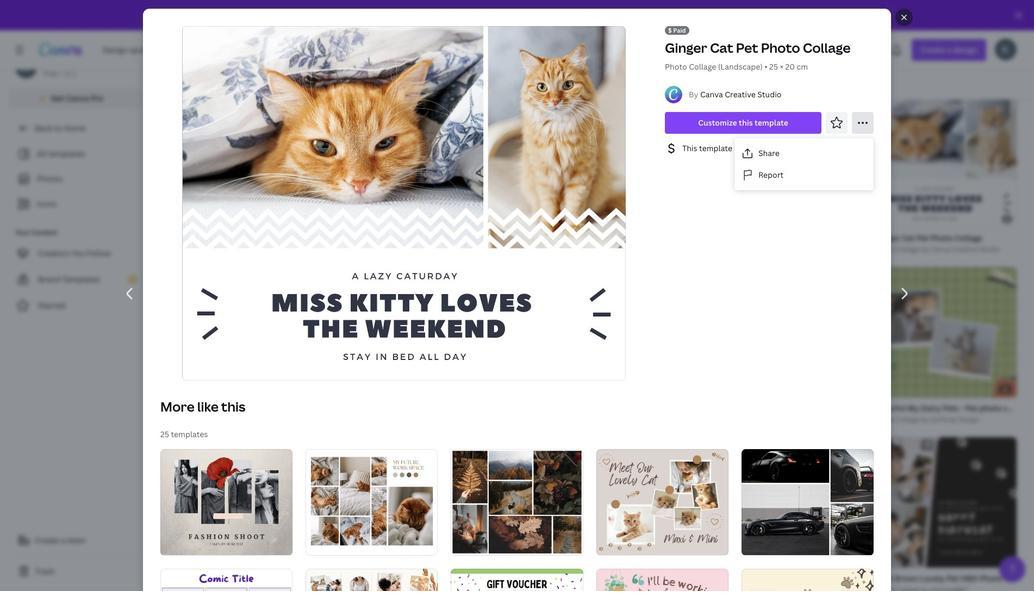 Task type: vqa. For each thing, say whether or not it's contained in the screenshot.
leftmost can
no



Task type: describe. For each thing, give the bounding box(es) containing it.
more like this
[[160, 398, 246, 416]]

vision board collage scrapbooking romantic white orange image
[[306, 569, 438, 591]]

ginger inside $ paid ginger cat pet photo collage photo collage (landscape) • 25 × 20 cm
[[665, 39, 708, 57]]

cute beige hamster pet photo collage photo collage by yganko
[[876, 63, 1017, 84]]

photos link
[[15, 169, 135, 189]]

photo collage by trust design link
[[524, 74, 665, 85]]

by inside ginger cat pet photo collage photo collage by canva creative studio
[[922, 245, 929, 254]]

photo collage by züleyha kıssacık link
[[172, 474, 313, 485]]

brand templates link
[[9, 269, 141, 290]]

lizarondo
[[603, 245, 635, 254]]

beige art deco pet dog love photo collages link
[[700, 118, 857, 130]]

1 horizontal spatial ginger cat pet photo collage image
[[854, 97, 1017, 228]]

canva inside ginger cat pet photo collage photo collage by canva creative studio
[[931, 245, 951, 254]]

lovely
[[921, 573, 945, 584]]

birthday
[[800, 459, 833, 469]]

style
[[416, 63, 435, 73]]

creative inside the pastel green beige cute pastel pet photo collage photo collage by canva creative studio
[[424, 245, 450, 254]]

by inside minimalist cute pet happy birthday scrapbook photo collage photo collage by telllu craft
[[746, 471, 753, 480]]

trash link
[[9, 561, 141, 583]]

photo collage by hstrongart link for style
[[348, 74, 489, 85]]

brand templates
[[38, 274, 100, 285]]

more
[[160, 398, 195, 416]]

photo collage by yganko link
[[876, 74, 1017, 85]]

ginger inside ginger cat pet photo collage photo collage by canva creative studio
[[876, 233, 900, 243]]

animal
[[231, 8, 257, 18]]

canva inside get canva pro button
[[66, 93, 89, 103]]

grey minimalist cat moments photo collage image
[[502, 0, 665, 57]]

follow
[[87, 248, 111, 258]]

yganko
[[931, 75, 953, 84]]

brown for dark
[[895, 573, 919, 584]]

minimalist inside minimalist cute pet happy birthday scrapbook photo collage photo collage by telllu craft
[[700, 459, 739, 469]]

pets inside the colorful my dairy pets - pet photo collage photo collage by gotemp design
[[943, 403, 959, 413]]

pet inside cute beige hamster pet photo collage photo collage by yganko
[[951, 63, 964, 73]]

design inside the colorful my dairy pets - pet photo collage photo collage by gotemp design
[[959, 415, 980, 424]]

cat inside ginger cat pet photo collage photo collage by canva creative studio
[[902, 233, 915, 243]]

purple and white 3 panel comic strip image
[[160, 569, 293, 591]]

photo inside beige art deco pet dog love photo collages photo collage by moonkimi
[[700, 130, 719, 140]]

züleyha
[[227, 474, 252, 484]]

warm
[[348, 63, 369, 73]]

filters
[[184, 79, 207, 89]]

peach
[[553, 573, 575, 584]]

elements
[[786, 143, 820, 153]]

design inside grey minimalist cat moments photo collage photo collage by trust design
[[597, 75, 618, 84]]

white parrot pet photo collage image
[[150, 42, 313, 173]]

trash
[[35, 566, 55, 577]]

kıssacık
[[253, 474, 278, 484]]

starred
[[38, 300, 66, 311]]

category
[[225, 79, 259, 89]]

by left jessica
[[570, 245, 577, 254]]

free •
[[44, 69, 62, 78]]

all filters button
[[150, 73, 215, 95]]

by inside pastel brown minimalist dog day photo collage photo collage by züleyha kıssacık
[[217, 474, 225, 484]]

pink trivia cat photo collage image
[[678, 493, 841, 591]]

photo collage by canva creative studio link for cute
[[348, 244, 489, 255]]

colorful
[[876, 403, 906, 413]]

by inside white parrot pet photo collage photo collage by hstrongart
[[217, 190, 225, 199]]

my
[[908, 403, 920, 413]]

canva right by
[[701, 89, 723, 100]]

(landscape)
[[718, 61, 763, 72]]

team
[[67, 535, 86, 546]]

cute beige hamster pet photo collage image
[[854, 0, 1017, 57]]

dog
[[769, 118, 783, 129]]

brown cute pet animal photo collage link
[[172, 8, 311, 20]]

1 horizontal spatial creative
[[725, 89, 756, 100]]

collage
[[1004, 403, 1031, 413]]

canva creative studio link
[[701, 89, 782, 100]]

grey minimalist cat moments photo collage link
[[524, 62, 687, 74]]

$ for $ paid ginger cat pet photo collage photo collage (landscape) • 25 × 20 cm
[[669, 26, 672, 34]]

pastel for pastel brown minimalist dog day photo collage
[[172, 462, 195, 473]]

cute beige hamster pet photo collage link
[[876, 62, 1017, 74]]

category button
[[219, 73, 278, 95]]

beige inside the pastel green beige cute pastel pet photo collage photo collage by canva creative studio
[[397, 233, 417, 243]]

personal
[[44, 57, 76, 67]]

minimalist inside grey minimalist cat moments photo collage photo collage by trust design
[[543, 63, 582, 73]]

photo collage by jessica lizarondo link
[[524, 244, 665, 255]]

0 horizontal spatial ginger cat pet photo collage image
[[182, 26, 627, 381]]

25 inside $ paid ginger cat pet photo collage photo collage (landscape) • 25 × 20 cm
[[770, 61, 779, 72]]

content
[[31, 228, 57, 237]]

creators
[[38, 248, 70, 258]]

free
[[44, 69, 57, 78]]

all for all filters
[[172, 79, 182, 89]]

ginger cat pet photo collage link
[[876, 233, 1001, 244]]

photo collage by telllu craft link
[[700, 470, 841, 481]]

1 horizontal spatial template
[[755, 118, 789, 128]]

photo inside the colorful my dairy pets - pet photo collage photo collage by gotemp design
[[876, 415, 895, 424]]

beige cat day photo collage image
[[742, 569, 874, 591]]

hamster
[[918, 63, 950, 73]]

dairy
[[921, 403, 941, 413]]

day
[[279, 462, 294, 473]]

creative inside ginger cat pet photo collage photo collage by canva creative studio
[[952, 245, 979, 254]]

$ for $
[[1006, 215, 1010, 223]]

by inside warm homemade style cat care photo collage photo collage by hstrongart
[[394, 75, 401, 84]]

blue white yellow modern simple love pet photo collage image
[[150, 497, 313, 591]]

dog
[[263, 462, 278, 473]]

paid
[[674, 26, 686, 34]]

hstrongart inside warm homemade style cat care photo collage photo collage by hstrongart
[[403, 75, 441, 84]]

cute inside brown cute pet animal photo collage photo collage by slebor
[[198, 8, 215, 18]]

parrot
[[195, 178, 219, 189]]

pet inside the pastel green beige cute pastel pet photo collage photo collage by canva creative studio
[[463, 233, 475, 243]]

pet inside minimalist cute pet happy birthday scrapbook photo collage photo collage by telllu craft
[[760, 459, 772, 469]]

beige
[[700, 118, 720, 129]]

homemade
[[371, 63, 414, 73]]

jessica
[[579, 245, 602, 254]]

pet inside white parrot pet photo collage photo collage by hstrongart
[[220, 178, 233, 189]]

collage inside beige art deco pet dog love photo collages photo collage by moonkimi
[[721, 130, 744, 140]]

minimalist cute pet happy birthday scrapbook photo collage photo collage by telllu craft
[[700, 459, 928, 480]]

by inside brown cute pet animal photo collage photo collage by slebor
[[217, 20, 225, 29]]

pink
[[348, 573, 364, 584]]

white
[[172, 178, 194, 189]]

orange peach abstract pet photo collage image
[[502, 437, 665, 568]]

back to home link
[[9, 118, 141, 139]]

0 horizontal spatial •
[[59, 69, 62, 78]]

get
[[51, 93, 64, 103]]

by inside the pastel green beige cute pastel pet photo collage photo collage by canva creative studio
[[394, 245, 401, 254]]

photo collage by canva creative studio link for photo
[[876, 244, 1001, 255]]

icons
[[37, 199, 57, 209]]

yellow and blue international cat day photo collage image
[[326, 267, 489, 398]]

grey
[[524, 63, 542, 73]]

pet inside ginger cat pet photo collage photo collage by canva creative studio
[[917, 233, 929, 243]]

home
[[64, 123, 86, 133]]

customize
[[699, 118, 738, 128]]

dark brown lovely pet hbd photo collage w
[[876, 573, 1035, 584]]

-
[[961, 403, 964, 413]]

pastel brown minimalist dog day photo collage photo collage by züleyha kıssacık
[[172, 462, 347, 484]]

photo collage by hstrongart link for pet
[[172, 190, 286, 201]]

art
[[722, 118, 733, 129]]

canva inside the pastel green beige cute pastel pet photo collage photo collage by canva creative studio
[[403, 245, 422, 254]]



Task type: locate. For each thing, give the bounding box(es) containing it.
0 vertical spatial beige
[[895, 63, 916, 73]]

w
[[1034, 573, 1035, 584]]

photo right "love"
[[802, 118, 825, 129]]

brown for pastel
[[196, 462, 220, 473]]

0 vertical spatial template
[[755, 118, 789, 128]]

1 vertical spatial photo
[[980, 403, 1002, 413]]

orange
[[524, 573, 551, 584]]

top level navigation element
[[96, 39, 437, 61]]

care
[[451, 63, 468, 73]]

1 vertical spatial all
[[37, 149, 47, 159]]

1 horizontal spatial brown
[[196, 462, 220, 473]]

0 vertical spatial ginger
[[665, 39, 708, 57]]

pink simple pets photo collage image
[[326, 437, 489, 568]]

2 horizontal spatial brown
[[895, 573, 919, 584]]

0 vertical spatial brown
[[172, 8, 196, 18]]

0 vertical spatial 25
[[770, 61, 779, 72]]

cute inside the pastel green beige cute pastel pet photo collage photo collage by canva creative studio
[[419, 233, 437, 243]]

minimalist inside pastel brown minimalist dog day photo collage photo collage by züleyha kıssacık
[[222, 462, 261, 473]]

brand
[[38, 274, 60, 285]]

1 horizontal spatial pastel
[[348, 233, 371, 243]]

1 vertical spatial $
[[1006, 215, 1010, 223]]

1 horizontal spatial •
[[765, 61, 768, 72]]

1 horizontal spatial beige
[[895, 63, 916, 73]]

white parrot pet photo collage link
[[172, 178, 286, 190]]

2 horizontal spatial studio
[[980, 245, 1001, 254]]

pet
[[217, 8, 229, 18], [736, 39, 759, 57], [951, 63, 964, 73], [220, 178, 233, 189], [463, 233, 475, 243], [917, 233, 929, 243], [966, 403, 978, 413], [760, 459, 772, 469], [611, 573, 623, 584], [947, 573, 960, 584]]

red and white retro women fashion photo collage image
[[160, 449, 293, 555]]

2 vertical spatial brown
[[895, 573, 919, 584]]

all filters
[[172, 79, 207, 89]]

• inside $ paid ginger cat pet photo collage photo collage (landscape) • 25 × 20 cm
[[765, 61, 768, 72]]

cute down brown cute pet animal photo collage
[[198, 8, 215, 18]]

by left trust
[[570, 75, 577, 84]]

colorful my dairy pets - pet photo collage link
[[876, 403, 1031, 415]]

cute inside minimalist cute pet happy birthday scrapbook photo collage photo collage by telllu craft
[[741, 459, 758, 469]]

0 vertical spatial photo collage by hstrongart link
[[348, 74, 489, 85]]

0 horizontal spatial photo
[[802, 118, 825, 129]]

0 vertical spatial design
[[597, 75, 618, 84]]

photo inside the colorful my dairy pets - pet photo collage photo collage by gotemp design
[[980, 403, 1002, 413]]

0 horizontal spatial templates
[[48, 149, 85, 159]]

this right like
[[221, 398, 246, 416]]

happy
[[774, 459, 799, 469]]

canva down the pastel green beige cute pastel pet photo collage link
[[403, 245, 422, 254]]

0 horizontal spatial template
[[700, 143, 733, 153]]

share button
[[735, 143, 874, 164]]

by canva creative studio
[[689, 89, 782, 100]]

studio inside ginger cat pet photo collage photo collage by canva creative studio
[[980, 245, 1001, 254]]

templates
[[62, 274, 100, 285]]

deco
[[734, 118, 753, 129]]

pets left -
[[943, 403, 959, 413]]

brown autumn photo collage image
[[451, 449, 583, 555]]

this left pet
[[739, 118, 753, 128]]

pastel green beige cute pastel pet photo collage photo collage by canva creative studio
[[348, 233, 529, 254]]

get canva pro button
[[9, 88, 141, 109]]

cute up the telllu
[[741, 459, 758, 469]]

studio down the pastel green beige cute pastel pet photo collage link
[[452, 245, 473, 254]]

hstrongart down style
[[403, 75, 441, 84]]

pets inside pink simple pets photo collage link
[[393, 573, 409, 584]]

by down 'deco'
[[746, 130, 753, 140]]

photo for collages
[[802, 118, 825, 129]]

0 horizontal spatial creative
[[424, 245, 450, 254]]

2 photo collage by canva creative studio link from the left
[[876, 244, 1001, 255]]

minimalist
[[543, 63, 582, 73], [700, 459, 739, 469], [222, 462, 261, 473]]

photo for collage
[[980, 403, 1002, 413]]

design down -
[[959, 415, 980, 424]]

beige
[[895, 63, 916, 73], [397, 233, 417, 243]]

0 vertical spatial all
[[172, 79, 182, 89]]

templates down more
[[171, 429, 208, 440]]

brown right 'dark'
[[895, 573, 919, 584]]

report
[[759, 170, 784, 180]]

get canva pro
[[51, 93, 104, 103]]

all
[[172, 79, 182, 89], [37, 149, 47, 159]]

by
[[217, 20, 225, 29], [394, 75, 401, 84], [570, 75, 577, 84], [922, 75, 929, 84], [746, 130, 753, 140], [217, 190, 225, 199], [394, 245, 401, 254], [570, 245, 577, 254], [922, 245, 929, 254], [922, 415, 929, 424], [746, 471, 753, 480], [217, 474, 225, 484]]

$ paid ginger cat pet photo collage photo collage (landscape) • 25 × 20 cm
[[665, 26, 851, 72]]

pastel for pastel green beige cute pastel pet photo collage
[[348, 233, 371, 243]]

design down 'grey minimalist cat moments photo collage' link
[[597, 75, 618, 84]]

back
[[35, 123, 52, 133]]

create a team button
[[9, 530, 141, 552]]

by left slebor
[[217, 20, 225, 29]]

pastel green beige cute pastel pet photo collage image
[[326, 97, 489, 228]]

1 horizontal spatial minimalist
[[543, 63, 582, 73]]

creative down the pastel green beige cute pastel pet photo collage link
[[424, 245, 450, 254]]

moments
[[599, 63, 634, 73]]

×
[[780, 61, 784, 72]]

pastel inside pastel brown minimalist dog day photo collage photo collage by züleyha kıssacık
[[172, 462, 195, 473]]

white parrot pet photo collage photo collage by hstrongart
[[172, 178, 286, 199]]

1 photo collage by canva creative studio link from the left
[[348, 244, 489, 255]]

photo collage by slebor link
[[172, 20, 311, 30]]

1 vertical spatial template
[[700, 143, 733, 153]]

0 horizontal spatial photo collage by hstrongart link
[[172, 190, 286, 201]]

1 vertical spatial 25
[[160, 429, 169, 440]]

all for all templates
[[37, 149, 47, 159]]

colorful my dairy pets - pet photo collage image
[[854, 267, 1017, 398]]

0 horizontal spatial brown
[[172, 8, 196, 18]]

this template contains paid elements
[[683, 143, 820, 153]]

cat inside grey minimalist cat moments photo collage photo collage by trust design
[[584, 63, 597, 73]]

photo left the collage at the right bottom of page
[[980, 403, 1002, 413]]

by down ginger cat pet photo collage link in the top of the page
[[922, 245, 929, 254]]

0 horizontal spatial this
[[221, 398, 246, 416]]

0 horizontal spatial pets
[[393, 573, 409, 584]]

dark brown lovely pet hbd photo collage with cat paws image
[[854, 437, 1017, 568]]

grey minimalist cat moments photo collage photo collage by trust design
[[524, 63, 687, 84]]

25 templates
[[160, 429, 208, 440]]

all templates
[[37, 149, 85, 159]]

25
[[770, 61, 779, 72], [160, 429, 169, 440]]

photo inside beige art deco pet dog love photo collages photo collage by moonkimi
[[802, 118, 825, 129]]

to
[[54, 123, 62, 133]]

collage
[[283, 8, 311, 18], [193, 20, 216, 29], [803, 39, 851, 57], [689, 61, 717, 72], [494, 63, 522, 73], [660, 63, 687, 73], [990, 63, 1017, 73], [369, 75, 392, 84], [545, 75, 568, 84], [897, 75, 920, 84], [721, 130, 744, 140], [259, 178, 286, 189], [193, 190, 216, 199], [501, 233, 529, 243], [955, 233, 983, 243], [369, 245, 392, 254], [545, 245, 568, 254], [897, 245, 920, 254], [897, 415, 920, 424], [900, 459, 928, 469], [320, 462, 347, 473], [721, 471, 744, 480], [193, 474, 216, 484], [435, 573, 463, 584], [649, 573, 677, 584], [1004, 573, 1032, 584]]

0 horizontal spatial ginger
[[665, 39, 708, 57]]

hstrongart
[[403, 75, 441, 84], [227, 190, 265, 199]]

0 vertical spatial pets
[[943, 403, 959, 413]]

1 horizontal spatial 25
[[770, 61, 779, 72]]

0 horizontal spatial photo collage by canva creative studio link
[[348, 244, 489, 255]]

$ inside $ paid ginger cat pet photo collage photo collage (landscape) • 25 × 20 cm
[[669, 26, 672, 34]]

2 horizontal spatial minimalist
[[700, 459, 739, 469]]

1 vertical spatial ginger
[[876, 233, 900, 243]]

photos
[[37, 174, 63, 184]]

1 horizontal spatial templates
[[171, 429, 208, 440]]

hstrongart down white parrot pet photo collage 'link'
[[227, 190, 265, 199]]

templates for all templates
[[48, 149, 85, 159]]

by down white parrot pet photo collage 'link'
[[217, 190, 225, 199]]

starred link
[[9, 295, 141, 317]]

25 down more
[[160, 429, 169, 440]]

1 horizontal spatial ginger
[[876, 233, 900, 243]]

0 horizontal spatial minimalist
[[222, 462, 261, 473]]

0 horizontal spatial $
[[669, 26, 672, 34]]

minimalist up züleyha
[[222, 462, 261, 473]]

1 horizontal spatial pets
[[943, 403, 959, 413]]

20
[[786, 61, 795, 72]]

ginger cat pet photo collage photo collage by canva creative studio
[[876, 233, 1001, 254]]

all inside "button"
[[172, 79, 182, 89]]

minimalist cute pet happy birthday scrapbook photo collage image
[[678, 323, 841, 453]]

1 vertical spatial design
[[959, 415, 980, 424]]

yellow and pink simple photo pet and owner certified cat lover photo collage image
[[502, 97, 665, 228]]

share
[[759, 148, 780, 158]]

cute right green
[[419, 233, 437, 243]]

hstrongart inside white parrot pet photo collage photo collage by hstrongart
[[227, 190, 265, 199]]

pet inside brown cute pet animal photo collage photo collage by slebor
[[217, 8, 229, 18]]

pet inside the colorful my dairy pets - pet photo collage photo collage by gotemp design
[[966, 403, 978, 413]]

beige right green
[[397, 233, 417, 243]]

0 horizontal spatial design
[[597, 75, 618, 84]]

blue brown dog photo collage image
[[678, 153, 841, 283]]

0 horizontal spatial beige
[[397, 233, 417, 243]]

beige inside cute beige hamster pet photo collage photo collage by yganko
[[895, 63, 916, 73]]

by down green
[[394, 245, 401, 254]]

template up moonkimi
[[755, 118, 789, 128]]

brown cute pet animal photo collage image
[[150, 0, 313, 3]]

1 horizontal spatial photo collage by canva creative studio link
[[876, 244, 1001, 255]]

black sports car photo collage image
[[742, 449, 874, 555]]

warm homemade style cat care photo collage image
[[326, 0, 489, 57]]

pastel
[[348, 233, 371, 243], [438, 233, 461, 243], [172, 462, 195, 473]]

• left ×
[[765, 61, 768, 72]]

create
[[35, 535, 59, 546]]

minimalist up photo collage by telllu craft link
[[700, 459, 739, 469]]

1 horizontal spatial all
[[172, 79, 182, 89]]

dark brown lovely pet hbd photo collage w link
[[876, 573, 1035, 585]]

1 horizontal spatial $
[[1006, 215, 1010, 223]]

25 left ×
[[770, 61, 779, 72]]

0 vertical spatial $
[[669, 26, 672, 34]]

pets right simple
[[393, 573, 409, 584]]

collages
[[826, 118, 857, 129]]

pet
[[755, 118, 767, 129]]

this
[[739, 118, 753, 128], [221, 398, 246, 416]]

brown up 'photo collage by züleyha kıssacık' link
[[196, 462, 220, 473]]

templates down back to home
[[48, 149, 85, 159]]

2 horizontal spatial pastel
[[438, 233, 461, 243]]

beige left hamster
[[895, 63, 916, 73]]

templates
[[48, 149, 85, 159], [171, 429, 208, 440]]

1 horizontal spatial studio
[[758, 89, 782, 100]]

0 horizontal spatial hstrongart
[[227, 190, 265, 199]]

canva left pro
[[66, 93, 89, 103]]

cm
[[797, 61, 808, 72]]

all templates link
[[15, 144, 135, 164]]

brown inside pastel brown minimalist dog day photo collage photo collage by züleyha kıssacık
[[196, 462, 220, 473]]

by down "dairy"
[[922, 415, 929, 424]]

1 vertical spatial templates
[[171, 429, 208, 440]]

•
[[765, 61, 768, 72], [59, 69, 62, 78]]

0 vertical spatial this
[[739, 118, 753, 128]]

0 horizontal spatial pastel
[[172, 462, 195, 473]]

brown down brown cute pet animal photo collage
[[172, 8, 196, 18]]

by
[[689, 89, 699, 100]]

all down back
[[37, 149, 47, 159]]

bright colorful simple illustrated pet shop gift certificate image
[[451, 569, 583, 591]]

1 vertical spatial photo collage by hstrongart link
[[172, 190, 286, 201]]

studio down ginger cat pet photo collage link in the top of the page
[[980, 245, 1001, 254]]

1 horizontal spatial photo collage by hstrongart link
[[348, 74, 489, 85]]

report button
[[735, 164, 874, 186]]

1 vertical spatial this
[[221, 398, 246, 416]]

None search field
[[512, 39, 839, 61]]

0 horizontal spatial all
[[37, 149, 47, 159]]

all left filters
[[172, 79, 182, 89]]

1 vertical spatial beige
[[397, 233, 417, 243]]

dark
[[876, 573, 893, 584]]

yellow pastel pet photo photo collage image
[[502, 267, 665, 398]]

ginger cat pet photo collage image
[[182, 26, 627, 381], [854, 97, 1017, 228]]

minimalist up trust
[[543, 63, 582, 73]]

by inside grey minimalist cat moments photo collage photo collage by trust design
[[570, 75, 577, 84]]

brown
[[172, 8, 196, 18], [196, 462, 220, 473], [895, 573, 919, 584]]

warm homemade style cat care photo collage link
[[348, 62, 522, 74]]

cute left hamster
[[876, 63, 894, 73]]

by left züleyha
[[217, 474, 225, 484]]

1 vertical spatial pets
[[393, 573, 409, 584]]

0 vertical spatial photo
[[802, 118, 825, 129]]

2 horizontal spatial creative
[[952, 245, 979, 254]]

0 vertical spatial hstrongart
[[403, 75, 441, 84]]

creative down ginger cat pet photo collage link in the top of the page
[[952, 245, 979, 254]]

cat inside warm homemade style cat care photo collage photo collage by hstrongart
[[437, 63, 449, 73]]

moonkimi
[[755, 130, 786, 140]]

customize this template
[[699, 118, 789, 128]]

1 vertical spatial hstrongart
[[227, 190, 265, 199]]

photo collage by canva creative studio link
[[348, 244, 489, 255], [876, 244, 1001, 255]]

by inside beige art deco pet dog love photo collages photo collage by moonkimi
[[746, 130, 753, 140]]

beige art deco pet dog love photo collages image
[[678, 0, 841, 113]]

telllu
[[755, 471, 772, 480]]

contains
[[735, 143, 766, 153]]

by down homemade
[[394, 75, 401, 84]]

pink simple pets photo collage
[[348, 573, 463, 584]]

brown inside brown cute pet animal photo collage photo collage by slebor
[[172, 8, 196, 18]]

templates for 25 templates
[[171, 429, 208, 440]]

studio up dog
[[758, 89, 782, 100]]

brown cute pet animal photo collage photo collage by slebor
[[172, 8, 311, 29]]

pastel brown minimalist dog day photo collage image
[[150, 212, 313, 457]]

minimalist cute pet happy birthday scrapbook photo collage link
[[700, 458, 928, 470]]

white simple cat mood board photo collage image
[[306, 449, 438, 555]]

by inside the colorful my dairy pets - pet photo collage photo collage by gotemp design
[[922, 415, 929, 424]]

cat inside $ paid ginger cat pet photo collage photo collage (landscape) • 25 × 20 cm
[[710, 39, 734, 57]]

hbd
[[961, 573, 978, 584]]

0 horizontal spatial studio
[[452, 245, 473, 254]]

1 horizontal spatial this
[[739, 118, 753, 128]]

cat
[[710, 39, 734, 57], [437, 63, 449, 73], [584, 63, 597, 73], [902, 233, 915, 243]]

pro
[[91, 93, 104, 103]]

photo collage by hstrongart link down style
[[348, 74, 489, 85]]

1 vertical spatial brown
[[196, 462, 220, 473]]

1 horizontal spatial design
[[959, 415, 980, 424]]

by left the telllu
[[746, 471, 753, 480]]

by inside cute beige hamster pet photo collage photo collage by yganko
[[922, 75, 929, 84]]

template down beige at the right top
[[700, 143, 733, 153]]

collage inside the colorful my dairy pets - pet photo collage photo collage by gotemp design
[[897, 415, 920, 424]]

beige art deco pet dog love photo collages photo collage by moonkimi
[[700, 118, 857, 140]]

this
[[683, 143, 698, 153]]

a
[[61, 535, 65, 546]]

grey cute pet photo collage image
[[597, 449, 729, 555]]

0 vertical spatial templates
[[48, 149, 85, 159]]

by down hamster
[[922, 75, 929, 84]]

creators you follow link
[[9, 243, 141, 264]]

canva down ginger cat pet photo collage link in the top of the page
[[931, 245, 951, 254]]

photo collage by hstrongart link down parrot in the left of the page
[[172, 190, 286, 201]]

creative down (landscape)
[[725, 89, 756, 100]]

cute inside cute beige hamster pet photo collage photo collage by yganko
[[876, 63, 894, 73]]

0 horizontal spatial 25
[[160, 429, 169, 440]]

• right free on the top of page
[[59, 69, 62, 78]]

1 horizontal spatial photo
[[980, 403, 1002, 413]]

simple
[[366, 573, 391, 584]]

1 horizontal spatial hstrongart
[[403, 75, 441, 84]]

pet inside $ paid ginger cat pet photo collage photo collage (landscape) • 25 × 20 cm
[[736, 39, 759, 57]]

studio inside the pastel green beige cute pastel pet photo collage photo collage by canva creative studio
[[452, 245, 473, 254]]



